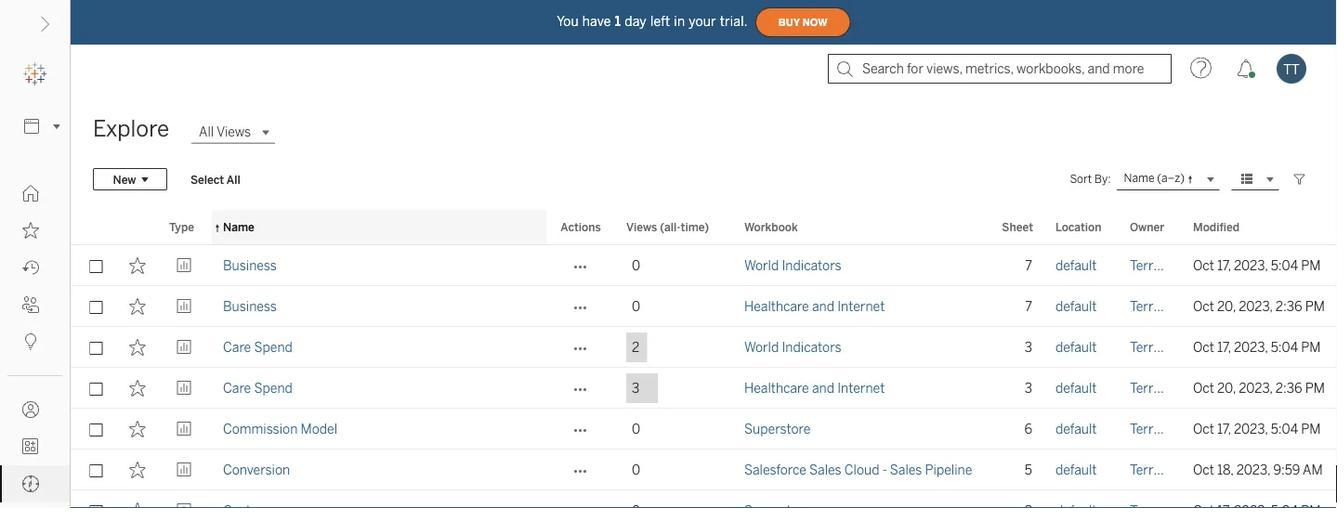 Task type: vqa. For each thing, say whether or not it's contained in the screenshot.
fourth 'Terry Turtle' link from the top of the row group containing Business
yes



Task type: locate. For each thing, give the bounding box(es) containing it.
2 care spend link from the top
[[223, 368, 293, 409]]

2 indicators from the top
[[782, 340, 842, 355]]

business for healthcare and internet
[[223, 299, 277, 314]]

name for name (a–z)
[[1124, 172, 1155, 185]]

2 business link from the top
[[223, 286, 277, 327]]

internet for 3
[[838, 381, 885, 396]]

default
[[1056, 258, 1097, 273], [1056, 299, 1097, 314], [1056, 340, 1097, 355], [1056, 381, 1097, 396], [1056, 422, 1097, 437], [1056, 462, 1097, 478]]

7
[[1026, 258, 1033, 273], [1026, 299, 1033, 314]]

and
[[812, 299, 835, 314], [812, 381, 835, 396]]

1 internet from the top
[[838, 299, 885, 314]]

pm
[[1302, 258, 1322, 273], [1306, 299, 1326, 314], [1302, 340, 1322, 355], [1306, 381, 1326, 396], [1302, 422, 1322, 437]]

1 vertical spatial all
[[227, 173, 240, 186]]

1 terry turtle oct 17, 2023, 5:04 pm from the top
[[1130, 258, 1322, 273]]

world indicators link up superstore
[[745, 327, 842, 368]]

1 care spend from the top
[[223, 340, 293, 355]]

2 healthcare from the top
[[745, 381, 809, 396]]

healthcare and internet link for 0
[[745, 286, 885, 327]]

2 2:36 from the top
[[1276, 381, 1303, 396]]

2 oct from the top
[[1194, 299, 1215, 314]]

0 horizontal spatial all
[[199, 125, 214, 140]]

buy now
[[779, 17, 828, 28]]

2 terry turtle link from the top
[[1130, 286, 1197, 327]]

row
[[71, 245, 1338, 286], [71, 286, 1338, 327], [71, 327, 1338, 368], [71, 368, 1338, 409], [71, 409, 1338, 450], [71, 450, 1338, 491], [71, 491, 1338, 509]]

2:36 for 3
[[1276, 381, 1303, 396]]

0 vertical spatial care
[[223, 340, 251, 355]]

indicators up superstore
[[782, 340, 842, 355]]

all inside dropdown button
[[199, 125, 214, 140]]

sales left cloud
[[810, 462, 842, 478]]

care spend for 2
[[223, 340, 293, 355]]

row containing commission model
[[71, 409, 1338, 450]]

name
[[1124, 172, 1155, 185], [223, 220, 255, 234]]

terry turtle oct 20, 2023, 2:36 pm for 7
[[1130, 299, 1326, 314]]

1 spend from the top
[[254, 340, 293, 355]]

in
[[674, 14, 685, 29]]

world indicators link down "workbook"
[[745, 245, 842, 286]]

4 default from the top
[[1056, 381, 1097, 396]]

2 0 from the top
[[632, 299, 641, 314]]

healthcare up superstore
[[745, 381, 809, 396]]

terry turtle oct 20, 2023, 2:36 pm for 3
[[1130, 381, 1326, 396]]

indicators for 2
[[782, 340, 842, 355]]

1 world indicators link from the top
[[745, 245, 842, 286]]

1 healthcare from the top
[[745, 299, 809, 314]]

1 business from the top
[[223, 258, 277, 273]]

name inside grid
[[223, 220, 255, 234]]

1 oct from the top
[[1194, 258, 1215, 273]]

care for 3
[[223, 381, 251, 396]]

0 vertical spatial 17,
[[1218, 258, 1232, 273]]

5 terry turtle link from the top
[[1130, 409, 1197, 450]]

1 vertical spatial terry turtle oct 17, 2023, 5:04 pm
[[1130, 340, 1322, 355]]

sales
[[810, 462, 842, 478], [890, 462, 923, 478]]

2 terry turtle oct 17, 2023, 5:04 pm from the top
[[1130, 340, 1322, 355]]

1 terry turtle oct 20, 2023, 2:36 pm from the top
[[1130, 299, 1326, 314]]

0 vertical spatial 20,
[[1218, 299, 1236, 314]]

location
[[1056, 220, 1102, 234]]

healthcare and internet down "workbook"
[[745, 299, 885, 314]]

3 5:04 from the top
[[1271, 422, 1299, 437]]

business for world indicators
[[223, 258, 277, 273]]

0 horizontal spatial name
[[223, 220, 255, 234]]

6 row from the top
[[71, 450, 1338, 491]]

0 vertical spatial terry turtle oct 20, 2023, 2:36 pm
[[1130, 299, 1326, 314]]

business
[[223, 258, 277, 273], [223, 299, 277, 314]]

default link for 5th "terry turtle" link from the bottom
[[1056, 286, 1097, 327]]

new button
[[93, 168, 167, 191]]

1 vertical spatial care
[[223, 381, 251, 396]]

1 horizontal spatial views
[[627, 220, 657, 234]]

1 vertical spatial business
[[223, 299, 277, 314]]

7 for terry turtle oct 20, 2023, 2:36 pm
[[1026, 299, 1033, 314]]

view image for "terry turtle" link corresponding to 2 care spend link
[[176, 339, 193, 356]]

6 default link from the top
[[1056, 450, 1097, 491]]

2 sales from the left
[[890, 462, 923, 478]]

1 vertical spatial 17,
[[1218, 340, 1232, 355]]

care spend link
[[223, 327, 293, 368], [223, 368, 293, 409]]

0 vertical spatial 5:04
[[1271, 258, 1299, 273]]

20,
[[1218, 299, 1236, 314], [1218, 381, 1236, 396]]

3
[[1025, 340, 1033, 355], [632, 381, 640, 396], [1025, 381, 1033, 396]]

5 default link from the top
[[1056, 409, 1097, 450]]

name inside popup button
[[1124, 172, 1155, 185]]

default link for sixth "terry turtle" link from the bottom
[[1056, 245, 1097, 286]]

terry
[[1130, 258, 1161, 273], [1130, 299, 1161, 314], [1130, 340, 1161, 355], [1130, 381, 1161, 396], [1130, 422, 1161, 437], [1130, 462, 1161, 478]]

2 5:04 from the top
[[1271, 340, 1299, 355]]

1 0 from the top
[[632, 258, 641, 273]]

views
[[217, 125, 251, 140], [627, 220, 657, 234]]

1 view image from the top
[[176, 380, 193, 397]]

1 vertical spatial terry turtle oct 20, 2023, 2:36 pm
[[1130, 381, 1326, 396]]

6 oct from the top
[[1194, 462, 1215, 478]]

1 vertical spatial and
[[812, 381, 835, 396]]

17, for 7
[[1218, 258, 1232, 273]]

5
[[1025, 462, 1033, 478]]

world indicators
[[745, 258, 842, 273], [745, 340, 842, 355]]

4 0 from the top
[[632, 462, 641, 478]]

17,
[[1218, 258, 1232, 273], [1218, 340, 1232, 355], [1218, 422, 1232, 437]]

world indicators link
[[745, 245, 842, 286], [745, 327, 842, 368]]

1 vertical spatial internet
[[838, 381, 885, 396]]

0 vertical spatial view image
[[176, 380, 193, 397]]

1 vertical spatial view image
[[176, 421, 193, 438]]

model
[[301, 422, 337, 437]]

2 care from the top
[[223, 381, 251, 396]]

healthcare
[[745, 299, 809, 314], [745, 381, 809, 396]]

view image
[[176, 258, 193, 274], [176, 298, 193, 315], [176, 339, 193, 356], [176, 462, 193, 479], [176, 503, 193, 509]]

1 vertical spatial world
[[745, 340, 779, 355]]

0 vertical spatial 2:36
[[1276, 299, 1303, 314]]

0 vertical spatial business
[[223, 258, 277, 273]]

1 vertical spatial healthcare and internet link
[[745, 368, 885, 409]]

spend for 2
[[254, 340, 293, 355]]

2 healthcare and internet from the top
[[745, 381, 885, 396]]

all inside button
[[227, 173, 240, 186]]

0 vertical spatial 7
[[1026, 258, 1033, 273]]

0 vertical spatial healthcare and internet
[[745, 299, 885, 314]]

care
[[223, 340, 251, 355], [223, 381, 251, 396]]

1 5:04 from the top
[[1271, 258, 1299, 273]]

2
[[632, 340, 640, 355]]

sort
[[1070, 172, 1092, 186]]

business link
[[223, 245, 277, 286], [223, 286, 277, 327]]

terry turtle link
[[1130, 245, 1197, 286], [1130, 286, 1197, 327], [1130, 327, 1197, 368], [1130, 368, 1197, 409], [1130, 409, 1197, 450], [1130, 450, 1197, 491]]

0 vertical spatial views
[[217, 125, 251, 140]]

2 business from the top
[[223, 299, 277, 314]]

2 and from the top
[[812, 381, 835, 396]]

name (a–z)
[[1124, 172, 1185, 185]]

0 vertical spatial care spend
[[223, 340, 293, 355]]

healthcare and internet link
[[745, 286, 885, 327], [745, 368, 885, 409]]

1 default from the top
[[1056, 258, 1097, 273]]

healthcare down "workbook"
[[745, 299, 809, 314]]

1 vertical spatial healthcare
[[745, 381, 809, 396]]

1 vertical spatial world indicators
[[745, 340, 842, 355]]

1 default link from the top
[[1056, 245, 1097, 286]]

0 vertical spatial indicators
[[782, 258, 842, 273]]

view image for "terry turtle" link associated with conversion link
[[176, 462, 193, 479]]

pm for fourth row from the bottom of the row group containing business
[[1306, 381, 1326, 396]]

0 horizontal spatial views
[[217, 125, 251, 140]]

terry turtle link for 2 care spend link
[[1130, 327, 1197, 368]]

sales right -
[[890, 462, 923, 478]]

healthcare and internet up superstore
[[745, 381, 885, 396]]

5 oct from the top
[[1194, 422, 1215, 437]]

4 terry turtle link from the top
[[1130, 368, 1197, 409]]

and for 0
[[812, 299, 835, 314]]

you have 1 day left in your trial.
[[557, 14, 748, 29]]

1 7 from the top
[[1026, 258, 1033, 273]]

4 row from the top
[[71, 368, 1338, 409]]

1 care spend link from the top
[[223, 327, 293, 368]]

20, up terry turtle oct 18, 2023, 9:59 am
[[1218, 381, 1236, 396]]

terry turtle oct 17, 2023, 5:04 pm
[[1130, 258, 1322, 273], [1130, 340, 1322, 355], [1130, 422, 1322, 437]]

0 for salesforce
[[632, 462, 641, 478]]

2:36 for 7
[[1276, 299, 1303, 314]]

terry turtle oct 20, 2023, 2:36 pm
[[1130, 299, 1326, 314], [1130, 381, 1326, 396]]

terry turtle oct 17, 2023, 5:04 pm for 7
[[1130, 258, 1322, 273]]

1 world indicators from the top
[[745, 258, 842, 273]]

1 17, from the top
[[1218, 258, 1232, 273]]

1 vertical spatial 2:36
[[1276, 381, 1303, 396]]

1 vertical spatial healthcare and internet
[[745, 381, 885, 396]]

terry turtle oct 18, 2023, 9:59 am
[[1130, 462, 1324, 478]]

2 spend from the top
[[254, 381, 293, 396]]

2:36
[[1276, 299, 1303, 314], [1276, 381, 1303, 396]]

turtle
[[1164, 258, 1197, 273], [1164, 299, 1197, 314], [1164, 340, 1197, 355], [1164, 381, 1197, 396], [1164, 422, 1197, 437], [1164, 462, 1197, 478]]

healthcare for 0
[[745, 299, 809, 314]]

1 horizontal spatial sales
[[890, 462, 923, 478]]

list view image
[[1239, 171, 1256, 188]]

6 terry from the top
[[1130, 462, 1161, 478]]

world down "workbook"
[[745, 258, 779, 273]]

view image
[[176, 380, 193, 397], [176, 421, 193, 438]]

20, for 7
[[1218, 299, 1236, 314]]

world indicators up superstore
[[745, 340, 842, 355]]

0 vertical spatial healthcare and internet link
[[745, 286, 885, 327]]

2 world indicators link from the top
[[745, 327, 842, 368]]

6 default from the top
[[1056, 462, 1097, 478]]

1 vertical spatial indicators
[[782, 340, 842, 355]]

1 terry turtle link from the top
[[1130, 245, 1197, 286]]

1 terry from the top
[[1130, 258, 1161, 273]]

2 world from the top
[[745, 340, 779, 355]]

terry turtle oct 17, 2023, 5:04 pm for 6
[[1130, 422, 1322, 437]]

select
[[191, 173, 224, 186]]

pm for first row from the top of the row group containing business
[[1302, 258, 1322, 273]]

all
[[199, 125, 214, 140], [227, 173, 240, 186]]

world for 2
[[745, 340, 779, 355]]

1 vertical spatial name
[[223, 220, 255, 234]]

indicators
[[782, 258, 842, 273], [782, 340, 842, 355]]

grid containing business
[[71, 210, 1338, 509]]

world
[[745, 258, 779, 273], [745, 340, 779, 355]]

0 vertical spatial world indicators
[[745, 258, 842, 273]]

2 7 from the top
[[1026, 299, 1033, 314]]

3 17, from the top
[[1218, 422, 1232, 437]]

all up select
[[199, 125, 214, 140]]

salesforce
[[745, 462, 807, 478]]

name left (a–z) at the right of page
[[1124, 172, 1155, 185]]

0 vertical spatial world
[[745, 258, 779, 273]]

6 terry turtle link from the top
[[1130, 450, 1197, 491]]

4 default link from the top
[[1056, 368, 1097, 409]]

row group
[[71, 245, 1338, 509]]

0 vertical spatial name
[[1124, 172, 1155, 185]]

world up superstore
[[745, 340, 779, 355]]

1 vertical spatial 20,
[[1218, 381, 1236, 396]]

2 vertical spatial 17,
[[1218, 422, 1232, 437]]

0 vertical spatial healthcare
[[745, 299, 809, 314]]

1 horizontal spatial name
[[1124, 172, 1155, 185]]

2023,
[[1235, 258, 1268, 273], [1239, 299, 1273, 314], [1235, 340, 1268, 355], [1239, 381, 1273, 396], [1235, 422, 1268, 437], [1237, 462, 1271, 478]]

5 row from the top
[[71, 409, 1338, 450]]

default link for "terry turtle" link related to commission model link
[[1056, 409, 1097, 450]]

world indicators for 2
[[745, 340, 842, 355]]

0 vertical spatial all
[[199, 125, 214, 140]]

2 internet from the top
[[838, 381, 885, 396]]

grid
[[71, 210, 1338, 509]]

healthcare and internet link down "workbook"
[[745, 286, 885, 327]]

workbook
[[745, 220, 798, 234]]

1 sales from the left
[[810, 462, 842, 478]]

internet
[[838, 299, 885, 314], [838, 381, 885, 396]]

1 vertical spatial views
[[627, 220, 657, 234]]

world indicators for 0
[[745, 258, 842, 273]]

1 vertical spatial spend
[[254, 381, 293, 396]]

terry turtle oct 17, 2023, 5:04 pm for 3
[[1130, 340, 1322, 355]]

now
[[803, 17, 828, 28]]

1 vertical spatial care spend
[[223, 381, 293, 396]]

left
[[651, 14, 671, 29]]

views left (all-
[[627, 220, 657, 234]]

4 terry from the top
[[1130, 381, 1161, 396]]

4 view image from the top
[[176, 462, 193, 479]]

all right select
[[227, 173, 240, 186]]

9:59
[[1274, 462, 1301, 478]]

1 vertical spatial 7
[[1026, 299, 1033, 314]]

terry turtle oct 20, 2023, 2:36 pm down "modified"
[[1130, 299, 1326, 314]]

name down select all
[[223, 220, 255, 234]]

2 vertical spatial terry turtle oct 17, 2023, 5:04 pm
[[1130, 422, 1322, 437]]

healthcare and internet
[[745, 299, 885, 314], [745, 381, 885, 396]]

2 terry turtle oct 20, 2023, 2:36 pm from the top
[[1130, 381, 1326, 396]]

2 view image from the top
[[176, 421, 193, 438]]

1 care from the top
[[223, 340, 251, 355]]

2 default from the top
[[1056, 299, 1097, 314]]

care spend
[[223, 340, 293, 355], [223, 381, 293, 396]]

5:04
[[1271, 258, 1299, 273], [1271, 340, 1299, 355], [1271, 422, 1299, 437]]

commission model link
[[223, 409, 337, 450]]

3 terry turtle oct 17, 2023, 5:04 pm from the top
[[1130, 422, 1322, 437]]

1 horizontal spatial all
[[227, 173, 240, 186]]

views up select all
[[217, 125, 251, 140]]

world indicators down "workbook"
[[745, 258, 842, 273]]

2 default link from the top
[[1056, 286, 1097, 327]]

salesforce sales cloud - sales pipeline
[[745, 462, 973, 478]]

cloud
[[845, 462, 880, 478]]

2023, for 2 care spend link
[[1235, 340, 1268, 355]]

20, down "modified"
[[1218, 299, 1236, 314]]

2 vertical spatial 5:04
[[1271, 422, 1299, 437]]

1 view image from the top
[[176, 258, 193, 274]]

1 vertical spatial world indicators link
[[745, 327, 842, 368]]

0 vertical spatial terry turtle oct 17, 2023, 5:04 pm
[[1130, 258, 1322, 273]]

0 vertical spatial internet
[[838, 299, 885, 314]]

world indicators link for 2
[[745, 327, 842, 368]]

2 20, from the top
[[1218, 381, 1236, 396]]

1 healthcare and internet from the top
[[745, 299, 885, 314]]

you
[[557, 14, 579, 29]]

1 healthcare and internet link from the top
[[745, 286, 885, 327]]

spend
[[254, 340, 293, 355], [254, 381, 293, 396]]

care spend link for 3
[[223, 368, 293, 409]]

1 and from the top
[[812, 299, 835, 314]]

modified
[[1194, 220, 1240, 234]]

2 17, from the top
[[1218, 340, 1232, 355]]

3 default link from the top
[[1056, 327, 1097, 368]]

5:04 for 3
[[1271, 340, 1299, 355]]

0 horizontal spatial sales
[[810, 462, 842, 478]]

0 vertical spatial world indicators link
[[745, 245, 842, 286]]

17, for 3
[[1218, 340, 1232, 355]]

oct
[[1194, 258, 1215, 273], [1194, 299, 1215, 314], [1194, 340, 1215, 355], [1194, 381, 1215, 396], [1194, 422, 1215, 437], [1194, 462, 1215, 478]]

1 vertical spatial 5:04
[[1271, 340, 1299, 355]]

1 world from the top
[[745, 258, 779, 273]]

1 2:36 from the top
[[1276, 299, 1303, 314]]

pm for 2nd row
[[1306, 299, 1326, 314]]

default link
[[1056, 245, 1097, 286], [1056, 286, 1097, 327], [1056, 327, 1097, 368], [1056, 368, 1097, 409], [1056, 409, 1097, 450], [1056, 450, 1097, 491]]

0
[[632, 258, 641, 273], [632, 299, 641, 314], [632, 422, 641, 437], [632, 462, 641, 478]]

2 healthcare and internet link from the top
[[745, 368, 885, 409]]

care spend link for 2
[[223, 327, 293, 368]]

conversion link
[[223, 450, 290, 491]]

indicators down "workbook"
[[782, 258, 842, 273]]

3 terry turtle link from the top
[[1130, 327, 1197, 368]]

6
[[1025, 422, 1033, 437]]

3 oct from the top
[[1194, 340, 1215, 355]]

1 indicators from the top
[[782, 258, 842, 273]]

0 vertical spatial and
[[812, 299, 835, 314]]

healthcare and internet link up superstore
[[745, 368, 885, 409]]

view image for commission model
[[176, 421, 193, 438]]

2 view image from the top
[[176, 298, 193, 315]]

1 20, from the top
[[1218, 299, 1236, 314]]

3 row from the top
[[71, 327, 1338, 368]]

pm for 5th row from the bottom of the row group containing business
[[1302, 340, 1322, 355]]

terry turtle oct 20, 2023, 2:36 pm up terry turtle oct 18, 2023, 9:59 am
[[1130, 381, 1326, 396]]

2 care spend from the top
[[223, 381, 293, 396]]

sort by:
[[1070, 172, 1111, 186]]

3 for world indicators
[[1025, 340, 1033, 355]]

0 vertical spatial spend
[[254, 340, 293, 355]]

view image for care spend
[[176, 380, 193, 397]]



Task type: describe. For each thing, give the bounding box(es) containing it.
navigation panel element
[[0, 56, 70, 509]]

terry turtle link for 3's care spend link
[[1130, 368, 1197, 409]]

commission model
[[223, 422, 337, 437]]

0 for world
[[632, 258, 641, 273]]

business link for healthcare and internet
[[223, 286, 277, 327]]

2 terry from the top
[[1130, 299, 1161, 314]]

pipeline
[[925, 462, 973, 478]]

1 row from the top
[[71, 245, 1338, 286]]

3 0 from the top
[[632, 422, 641, 437]]

salesforce sales cloud - sales pipeline link
[[745, 450, 973, 491]]

name for name
[[223, 220, 255, 234]]

3 turtle from the top
[[1164, 340, 1197, 355]]

default link for 3's care spend link "terry turtle" link
[[1056, 368, 1097, 409]]

superstore link
[[745, 409, 811, 450]]

2 turtle from the top
[[1164, 299, 1197, 314]]

Search for views, metrics, workbooks, and more text field
[[828, 54, 1172, 84]]

1 turtle from the top
[[1164, 258, 1197, 273]]

default link for "terry turtle" link corresponding to 2 care spend link
[[1056, 327, 1097, 368]]

day
[[625, 14, 647, 29]]

commission
[[223, 422, 298, 437]]

2023, for conversion link
[[1237, 462, 1271, 478]]

3 terry from the top
[[1130, 340, 1161, 355]]

internet for 7
[[838, 299, 885, 314]]

conversion
[[223, 462, 290, 478]]

7 for terry turtle oct 17, 2023, 5:04 pm
[[1026, 258, 1033, 273]]

2 row from the top
[[71, 286, 1338, 327]]

superstore
[[745, 422, 811, 437]]

type
[[169, 220, 194, 234]]

4 oct from the top
[[1194, 381, 1215, 396]]

by:
[[1095, 172, 1111, 186]]

default link for "terry turtle" link associated with conversion link
[[1056, 450, 1097, 491]]

5 turtle from the top
[[1164, 422, 1197, 437]]

(a–z)
[[1158, 172, 1185, 185]]

care spend for 3
[[223, 381, 293, 396]]

healthcare for 3
[[745, 381, 809, 396]]

5 view image from the top
[[176, 503, 193, 509]]

terry turtle link for commission model link
[[1130, 409, 1197, 450]]

your
[[689, 14, 717, 29]]

5 terry from the top
[[1130, 422, 1161, 437]]

select all button
[[178, 168, 253, 191]]

(all-
[[660, 220, 681, 234]]

row containing conversion
[[71, 450, 1338, 491]]

business link for world indicators
[[223, 245, 277, 286]]

all views
[[199, 125, 251, 140]]

row group containing business
[[71, 245, 1338, 509]]

terry turtle link for conversion link
[[1130, 450, 1197, 491]]

views inside all views dropdown button
[[217, 125, 251, 140]]

2023, for commission model link
[[1235, 422, 1268, 437]]

time)
[[681, 220, 709, 234]]

healthcare and internet link for 3
[[745, 368, 885, 409]]

explore
[[93, 116, 169, 142]]

world indicators link for 0
[[745, 245, 842, 286]]

spend for 3
[[254, 381, 293, 396]]

5 default from the top
[[1056, 422, 1097, 437]]

indicators for 0
[[782, 258, 842, 273]]

trial.
[[720, 14, 748, 29]]

3 for healthcare and internet
[[1025, 381, 1033, 396]]

1
[[615, 14, 621, 29]]

healthcare and internet for 0
[[745, 299, 885, 314]]

5:04 for 6
[[1271, 422, 1299, 437]]

select all
[[191, 173, 240, 186]]

healthcare and internet for 3
[[745, 381, 885, 396]]

7 row from the top
[[71, 491, 1338, 509]]

actions
[[561, 220, 601, 234]]

care for 2
[[223, 340, 251, 355]]

6 turtle from the top
[[1164, 462, 1197, 478]]

and for 3
[[812, 381, 835, 396]]

18,
[[1218, 462, 1234, 478]]

20, for 3
[[1218, 381, 1236, 396]]

2023, for 3's care spend link
[[1239, 381, 1273, 396]]

am
[[1303, 462, 1324, 478]]

0 for healthcare
[[632, 299, 641, 314]]

pm for row containing commission model
[[1302, 422, 1322, 437]]

buy now button
[[756, 7, 851, 37]]

main navigation. press the up and down arrow keys to access links. element
[[0, 175, 70, 509]]

world for 0
[[745, 258, 779, 273]]

all views button
[[192, 121, 275, 143]]

view image for 5th "terry turtle" link from the bottom
[[176, 298, 193, 315]]

17, for 6
[[1218, 422, 1232, 437]]

sheet
[[1002, 220, 1034, 234]]

view image for sixth "terry turtle" link from the bottom
[[176, 258, 193, 274]]

name (a–z) button
[[1117, 168, 1221, 191]]

-
[[883, 462, 887, 478]]

4 turtle from the top
[[1164, 381, 1197, 396]]

buy
[[779, 17, 800, 28]]

new
[[113, 173, 136, 186]]

views (all-time)
[[627, 220, 709, 234]]

owner
[[1130, 220, 1165, 234]]

5:04 for 7
[[1271, 258, 1299, 273]]

3 default from the top
[[1056, 340, 1097, 355]]

have
[[583, 14, 611, 29]]



